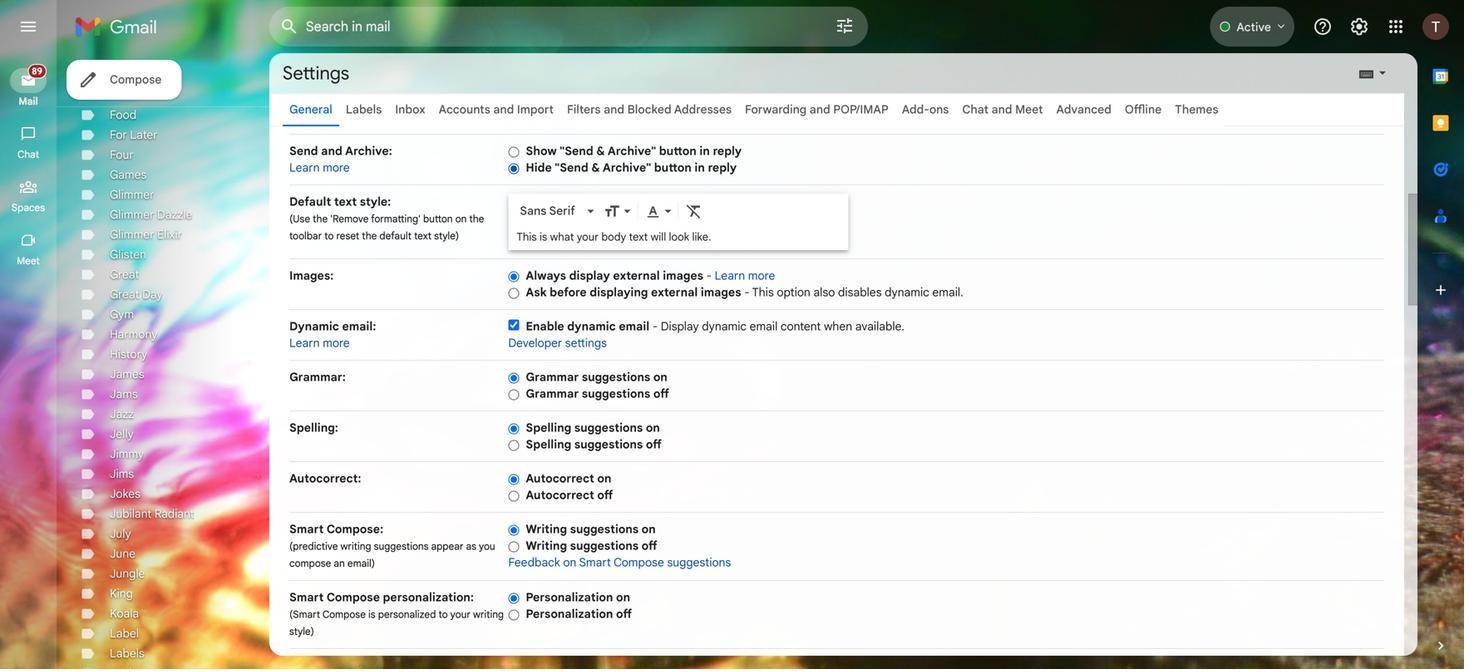 Task type: locate. For each thing, give the bounding box(es) containing it.
Autocorrect on radio
[[508, 473, 519, 486]]

main menu image
[[18, 17, 38, 37]]

- left option
[[744, 285, 750, 300]]

show
[[526, 144, 557, 158]]

2 horizontal spatial dynamic
[[885, 285, 929, 300]]

personalization
[[526, 590, 613, 605], [526, 607, 613, 621]]

"send right the "show"
[[560, 144, 593, 158]]

off up 'writing suggestions on'
[[597, 488, 613, 503]]

writing left personalization off radio on the bottom left of page
[[473, 609, 504, 621]]

spelling right spelling suggestions off option
[[526, 437, 571, 452]]

0 horizontal spatial meet
[[17, 255, 40, 267]]

chat up the spaces heading
[[17, 148, 39, 161]]

text left will in the top of the page
[[629, 230, 648, 244]]

more down dynamic
[[323, 336, 350, 350]]

display
[[661, 319, 699, 334]]

sans serif option
[[517, 203, 584, 219]]

writing
[[340, 540, 371, 553], [473, 609, 504, 621]]

serif
[[549, 204, 575, 218]]

2 vertical spatial smart
[[289, 590, 324, 605]]

0 vertical spatial learn
[[289, 160, 320, 175]]

1 vertical spatial labels
[[110, 646, 144, 661]]

2 grammar from the top
[[526, 387, 579, 401]]

grammar right grammar suggestions off radio
[[526, 387, 579, 401]]

1 vertical spatial your
[[450, 609, 470, 621]]

0 vertical spatial "send
[[560, 144, 593, 158]]

the down default
[[313, 213, 328, 225]]

jungle
[[110, 567, 145, 581]]

0 vertical spatial smart
[[289, 522, 324, 537]]

smart
[[289, 522, 324, 537], [579, 555, 611, 570], [289, 590, 324, 605]]

in for hide "send & archive" button in reply
[[695, 160, 705, 175]]

suggestions for writing suggestions off
[[570, 539, 639, 553]]

chat and meet link
[[962, 102, 1043, 117]]

glimmer down glimmer link at the top left of the page
[[110, 207, 154, 222]]

external up displaying
[[613, 269, 660, 283]]

1 vertical spatial chat
[[17, 148, 39, 161]]

0 horizontal spatial style)
[[289, 626, 314, 638]]

Spelling suggestions off radio
[[508, 439, 519, 452]]

1 grammar from the top
[[526, 370, 579, 385]]

0 vertical spatial spelling
[[526, 421, 571, 435]]

and left import
[[493, 102, 514, 117]]

style) down "(smart"
[[289, 626, 314, 638]]

- up the ask before displaying external images - this option also disables dynamic email.
[[706, 269, 712, 283]]

"send for hide
[[555, 160, 588, 175]]

forwarding and pop/imap link
[[745, 102, 889, 117]]

and
[[493, 102, 514, 117], [604, 102, 624, 117], [810, 102, 830, 117], [991, 102, 1012, 117], [321, 144, 342, 158]]

0 vertical spatial personalization
[[526, 590, 613, 605]]

Writing suggestions on radio
[[508, 524, 519, 536]]

& up hide "send & archive" button in reply
[[596, 144, 605, 158]]

feedback on smart compose suggestions link
[[508, 555, 731, 570]]

Spelling suggestions on radio
[[508, 423, 519, 435]]

"send right hide
[[555, 160, 588, 175]]

grammar
[[526, 370, 579, 385], [526, 387, 579, 401]]

0 vertical spatial writing
[[526, 522, 567, 537]]

sans serif
[[520, 204, 575, 218]]

autocorrect for autocorrect off
[[526, 488, 594, 503]]

0 horizontal spatial is
[[368, 609, 375, 621]]

you
[[479, 540, 495, 553]]

smart inside smart compose: (predictive writing suggestions appear as you compose an email)
[[289, 522, 324, 537]]

0 vertical spatial is
[[540, 230, 547, 244]]

images
[[663, 269, 703, 283], [701, 285, 741, 300]]

0 vertical spatial great
[[110, 267, 139, 282]]

archive" up hide "send & archive" button in reply
[[608, 144, 656, 158]]

2 vertical spatial -
[[652, 319, 658, 334]]

Search in mail search field
[[269, 7, 868, 47]]

filters and blocked addresses link
[[567, 102, 732, 117]]

off down personalization on
[[616, 607, 632, 621]]

also
[[813, 285, 835, 300]]

autocorrect off
[[526, 488, 613, 503]]

0 vertical spatial external
[[613, 269, 660, 283]]

tab list
[[1417, 53, 1464, 609]]

0 vertical spatial chat
[[962, 102, 989, 117]]

label
[[110, 626, 139, 641]]

external down always display external images - learn more
[[651, 285, 698, 300]]

four link
[[110, 148, 134, 162]]

and for import
[[493, 102, 514, 117]]

1 vertical spatial autocorrect
[[526, 488, 594, 503]]

personalization for personalization on
[[526, 590, 613, 605]]

remove formatting ‪(⌘\)‬ image
[[685, 203, 702, 219]]

1 vertical spatial button
[[654, 160, 692, 175]]

settings image
[[1349, 17, 1369, 37]]

the left sans
[[469, 213, 484, 225]]

more
[[323, 160, 350, 175], [748, 269, 775, 283], [323, 336, 350, 350]]

text
[[334, 195, 357, 209], [414, 230, 432, 242], [629, 230, 648, 244]]

1 vertical spatial style)
[[289, 626, 314, 638]]

1 vertical spatial "send
[[555, 160, 588, 175]]

1 vertical spatial learn
[[715, 269, 745, 283]]

reset
[[336, 230, 359, 242]]

personalization up 'personalization off'
[[526, 590, 613, 605]]

1 vertical spatial spelling
[[526, 437, 571, 452]]

and right send
[[321, 144, 342, 158]]

button down addresses
[[659, 144, 697, 158]]

1 vertical spatial this
[[752, 285, 774, 300]]

autocorrect down the autocorrect on
[[526, 488, 594, 503]]

2 glimmer from the top
[[110, 207, 154, 222]]

dynamic up settings
[[567, 319, 616, 334]]

button
[[659, 144, 697, 158], [654, 160, 692, 175], [423, 213, 453, 225]]

Ask before displaying external images radio
[[508, 287, 519, 300]]

this
[[517, 230, 537, 244], [752, 285, 774, 300]]

spelling for spelling suggestions off
[[526, 437, 571, 452]]

jubilant
[[110, 507, 152, 521]]

harmony link
[[110, 327, 157, 342]]

on right formatting'
[[455, 213, 467, 225]]

3 glimmer from the top
[[110, 227, 154, 242]]

default
[[379, 230, 412, 242]]

external
[[613, 269, 660, 283], [651, 285, 698, 300]]

smart inside smart compose personalization: (smart compose is personalized to your writing style)
[[289, 590, 324, 605]]

in for show "send & archive" button in reply
[[699, 144, 710, 158]]

1 horizontal spatial your
[[577, 230, 599, 244]]

email left content
[[750, 319, 778, 334]]

the right reset
[[362, 230, 377, 242]]

0 horizontal spatial this
[[517, 230, 537, 244]]

& for show
[[596, 144, 605, 158]]

1 glimmer from the top
[[110, 187, 154, 202]]

"send for show
[[560, 144, 593, 158]]

1 horizontal spatial writing
[[473, 609, 504, 621]]

1 horizontal spatial email
[[750, 319, 778, 334]]

email)
[[347, 557, 375, 570]]

1 vertical spatial personalization
[[526, 607, 613, 621]]

your right what
[[577, 230, 599, 244]]

0 horizontal spatial to
[[324, 230, 334, 242]]

is left personalized
[[368, 609, 375, 621]]

jokes
[[110, 487, 140, 501]]

style) right the default
[[434, 230, 459, 242]]

great down 'great' link at the top left of the page
[[110, 287, 139, 302]]

dynamic
[[885, 285, 929, 300], [567, 319, 616, 334], [702, 319, 747, 334]]

your
[[577, 230, 599, 244], [450, 609, 470, 621]]

0 horizontal spatial chat
[[17, 148, 39, 161]]

glimmer for elixir
[[110, 227, 154, 242]]

writing right writing suggestions on 'radio'
[[526, 522, 567, 537]]

king
[[110, 587, 133, 601]]

-
[[706, 269, 712, 283], [744, 285, 750, 300], [652, 319, 658, 334]]

feedback
[[508, 555, 560, 570]]

0 vertical spatial -
[[706, 269, 712, 283]]

0 horizontal spatial -
[[652, 319, 658, 334]]

learn up the ask before displaying external images - this option also disables dynamic email.
[[715, 269, 745, 283]]

0 vertical spatial button
[[659, 144, 697, 158]]

blocked
[[627, 102, 671, 117]]

0 vertical spatial grammar
[[526, 370, 579, 385]]

1 vertical spatial labels link
[[110, 646, 144, 661]]

grammar for grammar suggestions off
[[526, 387, 579, 401]]

more up the ask before displaying external images - this option also disables dynamic email.
[[748, 269, 775, 283]]

off down grammar suggestions on
[[653, 387, 669, 401]]

learn more link for and
[[289, 160, 350, 175]]

body
[[601, 230, 626, 244]]

2 writing from the top
[[526, 539, 567, 553]]

food
[[110, 108, 136, 122]]

0 vertical spatial more
[[323, 160, 350, 175]]

on up spelling suggestions off
[[646, 421, 660, 435]]

this down sans
[[517, 230, 537, 244]]

spaces heading
[[0, 201, 57, 214]]

0 vertical spatial autocorrect
[[526, 471, 594, 486]]

compose up the food
[[110, 72, 162, 87]]

chat for chat
[[17, 148, 39, 161]]

Personalization on radio
[[508, 592, 519, 605]]

autocorrect for autocorrect on
[[526, 471, 594, 486]]

button right formatting'
[[423, 213, 453, 225]]

general
[[289, 102, 332, 117]]

labels link up archive:
[[346, 102, 382, 117]]

is left what
[[540, 230, 547, 244]]

appear
[[431, 540, 463, 553]]

content
[[781, 319, 821, 334]]

autocorrect up autocorrect off at the bottom left of the page
[[526, 471, 594, 486]]

1 horizontal spatial labels link
[[346, 102, 382, 117]]

text right the default
[[414, 230, 432, 242]]

learn more link down dynamic
[[289, 336, 350, 350]]

writing inside smart compose: (predictive writing suggestions appear as you compose an email)
[[340, 540, 371, 553]]

radiant
[[155, 507, 194, 521]]

1 vertical spatial great
[[110, 287, 139, 302]]

1 great from the top
[[110, 267, 139, 282]]

0 vertical spatial reply
[[713, 144, 742, 158]]

0 vertical spatial style)
[[434, 230, 459, 242]]

0 vertical spatial learn more link
[[289, 160, 350, 175]]

2 email from the left
[[750, 319, 778, 334]]

enable
[[526, 319, 564, 334]]

labels link down 'label'
[[110, 646, 144, 661]]

Search in mail text field
[[306, 18, 788, 35]]

images down look
[[663, 269, 703, 283]]

& down show "send & archive" button in reply in the top of the page
[[591, 160, 600, 175]]

filters and blocked addresses
[[567, 102, 732, 117]]

off up feedback on smart compose suggestions link
[[642, 539, 657, 553]]

on inside default text style: (use the 'remove formatting' button on the toolbar to reset the default text style)
[[455, 213, 467, 225]]

1 vertical spatial grammar
[[526, 387, 579, 401]]

2 vertical spatial learn
[[289, 336, 320, 350]]

great down glisten link
[[110, 267, 139, 282]]

89 link
[[10, 64, 47, 93]]

in up remove formatting ‪(⌘\)‬ image
[[695, 160, 705, 175]]

0 vertical spatial this
[[517, 230, 537, 244]]

0 vertical spatial labels
[[346, 102, 382, 117]]

Show "Send & Archive" button in reply radio
[[508, 146, 519, 158]]

None checkbox
[[508, 320, 519, 330]]

and right the filters
[[604, 102, 624, 117]]

gym
[[110, 307, 134, 322]]

great link
[[110, 267, 139, 282]]

smart up "(smart"
[[289, 590, 324, 605]]

dynamic left email.
[[885, 285, 929, 300]]

2 spelling from the top
[[526, 437, 571, 452]]

(smart
[[289, 609, 320, 621]]

learn more link up the ask before displaying external images - this option also disables dynamic email.
[[715, 269, 775, 283]]

spelling right spelling suggestions on radio
[[526, 421, 571, 435]]

games
[[110, 168, 147, 182]]

Grammar suggestions off radio
[[508, 389, 519, 401]]

jubilant radiant link
[[110, 507, 194, 521]]

dynamic down the ask before displaying external images - this option also disables dynamic email.
[[702, 319, 747, 334]]

personalization for personalization off
[[526, 607, 613, 621]]

search in mail image
[[274, 12, 304, 42]]

0 vertical spatial meet
[[1015, 102, 1043, 117]]

1 vertical spatial reply
[[708, 160, 737, 175]]

enable dynamic email - display dynamic email content when available. developer settings
[[508, 319, 905, 350]]

learn down send
[[289, 160, 320, 175]]

labels down 'label'
[[110, 646, 144, 661]]

forwarding
[[745, 102, 807, 117]]

1 vertical spatial writing
[[526, 539, 567, 553]]

1 spelling from the top
[[526, 421, 571, 435]]

smart down "writing suggestions off"
[[579, 555, 611, 570]]

labels up archive:
[[346, 102, 382, 117]]

0 vertical spatial writing
[[340, 540, 371, 553]]

images up enable dynamic email - display dynamic email content when available. developer settings
[[701, 285, 741, 300]]

0 vertical spatial in
[[699, 144, 710, 158]]

1 horizontal spatial labels
[[346, 102, 382, 117]]

chat right ons
[[962, 102, 989, 117]]

1 horizontal spatial chat
[[962, 102, 989, 117]]

jims
[[110, 467, 134, 481]]

to down "personalization:"
[[439, 609, 448, 621]]

1 vertical spatial to
[[439, 609, 448, 621]]

1 vertical spatial in
[[695, 160, 705, 175]]

0 horizontal spatial writing
[[340, 540, 371, 553]]

learn down dynamic
[[289, 336, 320, 350]]

send
[[289, 144, 318, 158]]

glimmer down games link in the top left of the page
[[110, 187, 154, 202]]

1 vertical spatial -
[[744, 285, 750, 300]]

this left option
[[752, 285, 774, 300]]

and right ons
[[991, 102, 1012, 117]]

your down "personalization:"
[[450, 609, 470, 621]]

2 vertical spatial learn more link
[[289, 336, 350, 350]]

settings
[[565, 336, 607, 350]]

0 horizontal spatial your
[[450, 609, 470, 621]]

style) inside smart compose personalization: (smart compose is personalized to your writing style)
[[289, 626, 314, 638]]

1 writing from the top
[[526, 522, 567, 537]]

to left reset
[[324, 230, 334, 242]]

2 great from the top
[[110, 287, 139, 302]]

compose:
[[326, 522, 383, 537]]

button for hide "send & archive" button in reply
[[654, 160, 692, 175]]

"send
[[560, 144, 593, 158], [555, 160, 588, 175]]

2 vertical spatial button
[[423, 213, 453, 225]]

autocorrect:
[[289, 471, 361, 486]]

1 vertical spatial is
[[368, 609, 375, 621]]

is inside smart compose personalization: (smart compose is personalized to your writing style)
[[368, 609, 375, 621]]

and left the pop/imap
[[810, 102, 830, 117]]

email:
[[342, 319, 376, 334]]

1 horizontal spatial meet
[[1015, 102, 1043, 117]]

1 vertical spatial archive"
[[603, 160, 651, 175]]

1 horizontal spatial to
[[439, 609, 448, 621]]

0 vertical spatial glimmer
[[110, 187, 154, 202]]

add-ons
[[902, 102, 949, 117]]

suggestions inside smart compose: (predictive writing suggestions appear as you compose an email)
[[374, 540, 429, 553]]

0 horizontal spatial email
[[619, 319, 649, 334]]

what
[[550, 230, 574, 244]]

images:
[[289, 269, 334, 283]]

smart compose: (predictive writing suggestions appear as you compose an email)
[[289, 522, 495, 570]]

- left display at the left top of the page
[[652, 319, 658, 334]]

archive:
[[345, 144, 392, 158]]

smart for smart compose:
[[289, 522, 324, 537]]

autocorrect
[[526, 471, 594, 486], [526, 488, 594, 503]]

1 vertical spatial glimmer
[[110, 207, 154, 222]]

learn more link down send
[[289, 160, 350, 175]]

1 horizontal spatial style)
[[434, 230, 459, 242]]

off down spelling suggestions on on the left bottom of the page
[[646, 437, 662, 452]]

1 personalization from the top
[[526, 590, 613, 605]]

meet down the spaces heading
[[17, 255, 40, 267]]

and inside send and archive: learn more
[[321, 144, 342, 158]]

2 vertical spatial glimmer
[[110, 227, 154, 242]]

Always display external images radio
[[508, 270, 519, 283]]

text up 'remove
[[334, 195, 357, 209]]

labels
[[346, 102, 382, 117], [110, 646, 144, 661]]

button down show "send & archive" button in reply in the top of the page
[[654, 160, 692, 175]]

0 vertical spatial to
[[324, 230, 334, 242]]

dynamic
[[289, 319, 339, 334]]

0 vertical spatial archive"
[[608, 144, 656, 158]]

labels link
[[346, 102, 382, 117], [110, 646, 144, 661]]

great
[[110, 267, 139, 282], [110, 287, 139, 302]]

in down addresses
[[699, 144, 710, 158]]

writing up feedback
[[526, 539, 567, 553]]

formatting options toolbar
[[513, 195, 843, 226]]

2 vertical spatial more
[[323, 336, 350, 350]]

2 autocorrect from the top
[[526, 488, 594, 503]]

chat inside heading
[[17, 148, 39, 161]]

for later
[[110, 128, 158, 142]]

0 vertical spatial your
[[577, 230, 599, 244]]

2 horizontal spatial text
[[629, 230, 648, 244]]

off for grammar suggestions on
[[653, 387, 669, 401]]

more down archive:
[[323, 160, 350, 175]]

2 personalization from the top
[[526, 607, 613, 621]]

more inside send and archive: learn more
[[323, 160, 350, 175]]

1 vertical spatial meet
[[17, 255, 40, 267]]

glimmer link
[[110, 187, 154, 202]]

hide "send & archive" button in reply
[[526, 160, 737, 175]]

navigation
[[0, 53, 58, 669]]

history
[[110, 347, 147, 362]]

glimmer up glisten link
[[110, 227, 154, 242]]

chat heading
[[0, 148, 57, 161]]

meet left advanced link
[[1015, 102, 1043, 117]]

email down displaying
[[619, 319, 649, 334]]

archive" down show "send & archive" button in reply in the top of the page
[[603, 160, 651, 175]]

writing down the compose:
[[340, 540, 371, 553]]

1 vertical spatial &
[[591, 160, 600, 175]]

grammar down 'developer settings' link on the left
[[526, 370, 579, 385]]

archive"
[[608, 144, 656, 158], [603, 160, 651, 175]]

personalization down personalization on
[[526, 607, 613, 621]]

gym link
[[110, 307, 134, 322]]

0 vertical spatial images
[[663, 269, 703, 283]]

1 vertical spatial writing
[[473, 609, 504, 621]]

0 horizontal spatial labels
[[110, 646, 144, 661]]

and for meet
[[991, 102, 1012, 117]]

display
[[569, 269, 610, 283]]

1 autocorrect from the top
[[526, 471, 594, 486]]

2 horizontal spatial -
[[744, 285, 750, 300]]

smart up the (predictive
[[289, 522, 324, 537]]



Task type: vqa. For each thing, say whether or not it's contained in the screenshot.
second 'Breeze' from the bottom
no



Task type: describe. For each thing, give the bounding box(es) containing it.
archive" for show
[[608, 144, 656, 158]]

food link
[[110, 108, 136, 122]]

jazz
[[110, 407, 134, 421]]

1 vertical spatial learn more link
[[715, 269, 775, 283]]

inbox link
[[395, 102, 425, 117]]

chat for chat and meet
[[962, 102, 989, 117]]

later
[[130, 128, 158, 142]]

settings
[[283, 62, 349, 85]]

send and archive: learn more
[[289, 144, 392, 175]]

compose button
[[67, 60, 182, 100]]

great for 'great' link at the top left of the page
[[110, 267, 139, 282]]

gmail image
[[75, 10, 165, 43]]

an
[[334, 557, 345, 570]]

default text style: (use the 'remove formatting' button on the toolbar to reset the default text style)
[[289, 195, 484, 242]]

glisten
[[110, 247, 146, 262]]

ask before displaying external images - this option also disables dynamic email.
[[526, 285, 963, 300]]

jungle link
[[110, 567, 145, 581]]

1 horizontal spatial this
[[752, 285, 774, 300]]

personalization off
[[526, 607, 632, 621]]

chat and meet
[[962, 102, 1043, 117]]

add-
[[902, 102, 929, 117]]

suggestions for grammar suggestions on
[[582, 370, 650, 385]]

1 vertical spatial images
[[701, 285, 741, 300]]

james
[[110, 367, 144, 382]]

0 horizontal spatial text
[[334, 195, 357, 209]]

1 vertical spatial more
[[748, 269, 775, 283]]

mail
[[19, 95, 38, 108]]

labels for topmost labels link
[[346, 102, 382, 117]]

support image
[[1313, 17, 1333, 37]]

writing for writing suggestions off
[[526, 539, 567, 553]]

meet heading
[[0, 254, 57, 268]]

great for great day
[[110, 287, 139, 302]]

writing suggestions off
[[526, 539, 657, 553]]

select input tool image
[[1378, 67, 1388, 79]]

offline
[[1125, 102, 1162, 117]]

reply for show "send & archive" button in reply
[[713, 144, 742, 158]]

and for pop/imap
[[810, 102, 830, 117]]

harmony
[[110, 327, 157, 342]]

Grammar suggestions on radio
[[508, 372, 519, 384]]

king link
[[110, 587, 133, 601]]

1 vertical spatial smart
[[579, 555, 611, 570]]

personalization on
[[526, 590, 630, 605]]

glimmer dazzle link
[[110, 207, 192, 222]]

developer settings link
[[508, 336, 607, 350]]

suggestions for spelling suggestions on
[[574, 421, 643, 435]]

on down "writing suggestions off"
[[563, 555, 576, 570]]

1 horizontal spatial is
[[540, 230, 547, 244]]

style:
[[360, 195, 391, 209]]

spelling for spelling suggestions on
[[526, 421, 571, 435]]

filters
[[567, 102, 601, 117]]

0 vertical spatial labels link
[[346, 102, 382, 117]]

and for blocked
[[604, 102, 624, 117]]

learn inside send and archive: learn more
[[289, 160, 320, 175]]

july link
[[110, 527, 131, 541]]

june
[[110, 547, 136, 561]]

style) inside default text style: (use the 'remove formatting' button on the toolbar to reset the default text style)
[[434, 230, 459, 242]]

always
[[526, 269, 566, 283]]

grammar suggestions off
[[526, 387, 669, 401]]

glimmer for dazzle
[[110, 207, 154, 222]]

writing inside smart compose personalization: (smart compose is personalized to your writing style)
[[473, 609, 504, 621]]

show "send & archive" button in reply
[[526, 144, 742, 158]]

this is what your body text will look like.
[[517, 230, 711, 244]]

forwarding and pop/imap
[[745, 102, 889, 117]]

smart compose personalization: (smart compose is personalized to your writing style)
[[289, 590, 504, 638]]

- inside enable dynamic email - display dynamic email content when available. developer settings
[[652, 319, 658, 334]]

1 horizontal spatial text
[[414, 230, 432, 242]]

your inside smart compose personalization: (smart compose is personalized to your writing style)
[[450, 609, 470, 621]]

navigation containing mail
[[0, 53, 58, 669]]

advanced
[[1056, 102, 1111, 117]]

glimmer dazzle
[[110, 207, 192, 222]]

jimmy
[[110, 447, 144, 461]]

labels for labels link to the left
[[110, 646, 144, 661]]

button inside default text style: (use the 'remove formatting' button on the toolbar to reset the default text style)
[[423, 213, 453, 225]]

inbox
[[395, 102, 425, 117]]

grammar suggestions on
[[526, 370, 667, 385]]

meet inside "heading"
[[17, 255, 40, 267]]

on down feedback on smart compose suggestions link
[[616, 590, 630, 605]]

koala
[[110, 606, 139, 621]]

four
[[110, 148, 134, 162]]

suggestions for writing suggestions on
[[570, 522, 639, 537]]

displaying
[[590, 285, 648, 300]]

glimmer elixir link
[[110, 227, 182, 242]]

jams link
[[110, 387, 138, 402]]

day
[[142, 287, 163, 302]]

smart for smart compose personalization:
[[289, 590, 324, 605]]

1 horizontal spatial -
[[706, 269, 712, 283]]

compose inside button
[[110, 72, 162, 87]]

off for spelling suggestions on
[[646, 437, 662, 452]]

archive" for hide
[[603, 160, 651, 175]]

import
[[517, 102, 554, 117]]

spelling suggestions on
[[526, 421, 660, 435]]

email.
[[932, 285, 963, 300]]

jelly link
[[110, 427, 134, 441]]

june link
[[110, 547, 136, 561]]

personalization:
[[383, 590, 474, 605]]

learn more link for email:
[[289, 336, 350, 350]]

on down spelling suggestions off
[[597, 471, 611, 486]]

dazzle
[[157, 207, 192, 222]]

mail heading
[[0, 95, 57, 108]]

when
[[824, 319, 852, 334]]

great day
[[110, 287, 163, 302]]

compose down "writing suggestions off"
[[614, 555, 664, 570]]

0 horizontal spatial labels link
[[110, 646, 144, 661]]

for
[[110, 128, 127, 142]]

will
[[651, 230, 666, 244]]

2 horizontal spatial the
[[469, 213, 484, 225]]

feedback on smart compose suggestions
[[508, 555, 731, 570]]

1 email from the left
[[619, 319, 649, 334]]

more inside dynamic email: learn more
[[323, 336, 350, 350]]

and for archive:
[[321, 144, 342, 158]]

0 horizontal spatial dynamic
[[567, 319, 616, 334]]

89
[[32, 66, 42, 77]]

addresses
[[674, 102, 732, 117]]

on down display at the left top of the page
[[653, 370, 667, 385]]

& for hide
[[591, 160, 600, 175]]

'remove
[[330, 213, 369, 225]]

Hide "Send & Archive" button in reply radio
[[508, 162, 519, 175]]

learn inside dynamic email: learn more
[[289, 336, 320, 350]]

to inside smart compose personalization: (smart compose is personalized to your writing style)
[[439, 609, 448, 621]]

1 horizontal spatial dynamic
[[702, 319, 747, 334]]

label link
[[110, 626, 139, 641]]

history link
[[110, 347, 147, 362]]

suggestions for grammar suggestions off
[[582, 387, 650, 401]]

suggestions for spelling suggestions off
[[574, 437, 643, 452]]

1 horizontal spatial the
[[362, 230, 377, 242]]

writing for writing suggestions on
[[526, 522, 567, 537]]

Personalization off radio
[[508, 609, 519, 621]]

look
[[669, 230, 689, 244]]

general link
[[289, 102, 332, 117]]

Writing suggestions off radio
[[508, 541, 519, 553]]

spaces
[[12, 202, 45, 214]]

ask
[[526, 285, 547, 300]]

as
[[466, 540, 476, 553]]

pop/imap
[[833, 102, 889, 117]]

on up feedback on smart compose suggestions link
[[642, 522, 656, 537]]

themes
[[1175, 102, 1218, 117]]

autocorrect on
[[526, 471, 611, 486]]

add-ons link
[[902, 102, 949, 117]]

hide
[[526, 160, 552, 175]]

off for writing suggestions on
[[642, 539, 657, 553]]

1 vertical spatial external
[[651, 285, 698, 300]]

button for show "send & archive" button in reply
[[659, 144, 697, 158]]

grammar for grammar suggestions on
[[526, 370, 579, 385]]

accounts
[[439, 102, 490, 117]]

to inside default text style: (use the 'remove formatting' button on the toolbar to reset the default text style)
[[324, 230, 334, 242]]

themes link
[[1175, 102, 1218, 117]]

compose right "(smart"
[[323, 609, 366, 621]]

advanced search options image
[[828, 9, 861, 42]]

Autocorrect off radio
[[508, 490, 519, 502]]

0 horizontal spatial the
[[313, 213, 328, 225]]

jubilant radiant
[[110, 507, 194, 521]]

compose down "email)"
[[326, 590, 380, 605]]

reply for hide "send & archive" button in reply
[[708, 160, 737, 175]]

july
[[110, 527, 131, 541]]



